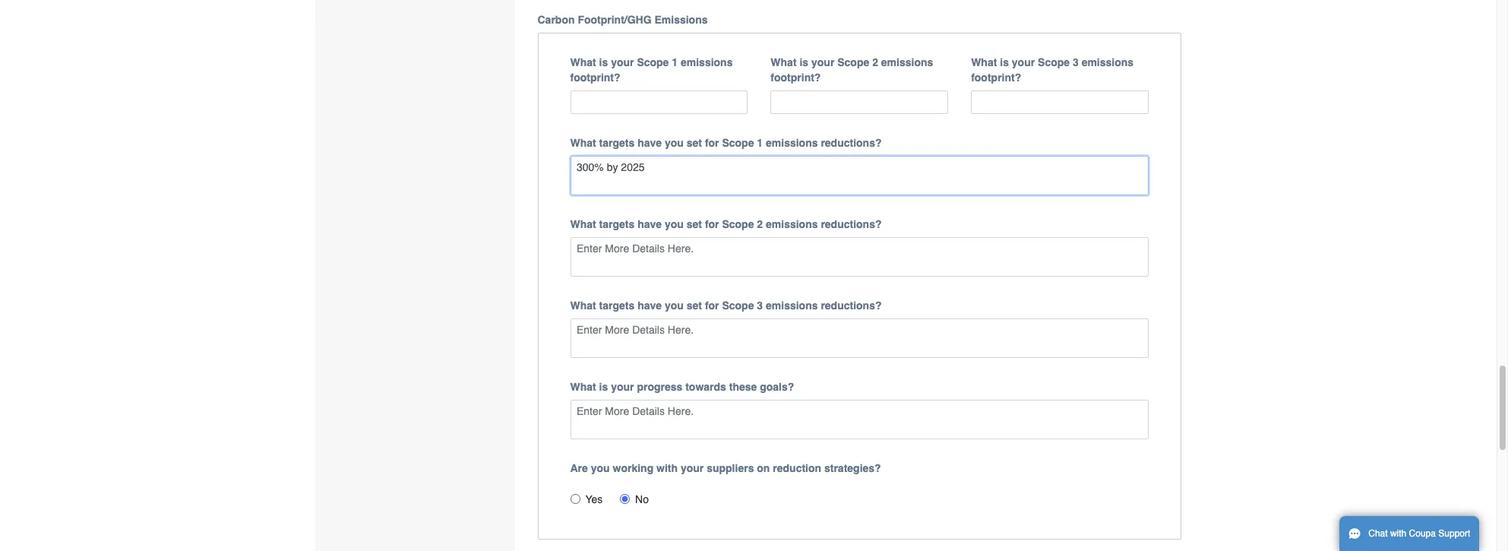Task type: locate. For each thing, give the bounding box(es) containing it.
0 vertical spatial 2
[[873, 56, 879, 69]]

your inside what is your scope 2 emissions footprint?
[[812, 56, 835, 69]]

1 have from the top
[[638, 137, 662, 149]]

3 reductions? from the top
[[821, 299, 882, 311]]

2 vertical spatial set
[[687, 299, 702, 311]]

reductions?
[[821, 137, 882, 149], [821, 218, 882, 230], [821, 299, 882, 311]]

with right working
[[657, 462, 678, 474]]

emissions up what targets have you set for scope 3 emissions reductions? text box
[[766, 299, 818, 311]]

what inside what is your scope 3 emissions footprint?
[[972, 56, 998, 69]]

0 vertical spatial 3
[[1073, 56, 1079, 69]]

2 vertical spatial reductions?
[[821, 299, 882, 311]]

0 horizontal spatial 3
[[757, 299, 763, 311]]

1 vertical spatial for
[[705, 218, 720, 230]]

is
[[599, 56, 608, 69], [800, 56, 809, 69], [1001, 56, 1009, 69], [599, 381, 608, 393]]

2 reductions? from the top
[[821, 218, 882, 230]]

scope inside what is your scope 3 emissions footprint?
[[1038, 56, 1070, 69]]

is for what is your scope 2 emissions footprint?
[[800, 56, 809, 69]]

footprint? for what is your scope 1 emissions footprint?
[[571, 72, 621, 84]]

emissions up what is your scope 2 emissions footprint? text box
[[882, 56, 934, 69]]

emissions
[[681, 56, 733, 69], [882, 56, 934, 69], [1082, 56, 1134, 69], [766, 137, 818, 149], [766, 218, 818, 230], [766, 299, 818, 311]]

scope inside what is your scope 1 emissions footprint?
[[637, 56, 669, 69]]

is left progress
[[599, 381, 608, 393]]

1 vertical spatial reductions?
[[821, 218, 882, 230]]

targets for what targets have you set for scope 2 emissions reductions?
[[599, 218, 635, 230]]

targets
[[599, 137, 635, 149], [599, 218, 635, 230], [599, 299, 635, 311]]

3 inside what is your scope 3 emissions footprint?
[[1073, 56, 1079, 69]]

0 vertical spatial for
[[705, 137, 720, 149]]

1 footprint? from the left
[[571, 72, 621, 84]]

What targets have you set for Scope 2 emissions reductions? text field
[[571, 237, 1149, 277]]

your for what is your scope 1 emissions footprint?
[[611, 56, 634, 69]]

1 vertical spatial targets
[[599, 218, 635, 230]]

set for 2
[[687, 218, 702, 230]]

1 horizontal spatial 1
[[757, 137, 763, 149]]

your down carbon footprint/ghg emissions
[[611, 56, 634, 69]]

footprint? inside what is your scope 2 emissions footprint?
[[771, 72, 821, 84]]

0 vertical spatial reductions?
[[821, 137, 882, 149]]

set for 1
[[687, 137, 702, 149]]

emissions inside what is your scope 3 emissions footprint?
[[1082, 56, 1134, 69]]

with
[[657, 462, 678, 474], [1391, 528, 1407, 539]]

1 vertical spatial with
[[1391, 528, 1407, 539]]

you for 1
[[665, 137, 684, 149]]

0 vertical spatial with
[[657, 462, 678, 474]]

support
[[1439, 528, 1471, 539]]

progress
[[637, 381, 683, 393]]

for for 2
[[705, 218, 720, 230]]

what
[[571, 56, 597, 69], [771, 56, 797, 69], [972, 56, 998, 69], [571, 137, 597, 149], [571, 218, 597, 230], [571, 299, 597, 311], [571, 381, 597, 393]]

1 horizontal spatial 2
[[873, 56, 879, 69]]

2 footprint? from the left
[[771, 72, 821, 84]]

1 targets from the top
[[599, 137, 635, 149]]

1 vertical spatial have
[[638, 218, 662, 230]]

3 have from the top
[[638, 299, 662, 311]]

0 horizontal spatial 1
[[672, 56, 678, 69]]

0 horizontal spatial 2
[[757, 218, 763, 230]]

your left the suppliers
[[681, 462, 704, 474]]

3
[[1073, 56, 1079, 69], [757, 299, 763, 311]]

what targets have you set for scope 2 emissions reductions?
[[571, 218, 882, 230]]

footprint? for what is your scope 3 emissions footprint?
[[972, 72, 1022, 84]]

reductions? up the 300% by 2025 text field
[[821, 137, 882, 149]]

footprint? inside what is your scope 3 emissions footprint?
[[972, 72, 1022, 84]]

what for what is your scope 2 emissions footprint?
[[771, 56, 797, 69]]

on
[[757, 462, 770, 474]]

2 set from the top
[[687, 218, 702, 230]]

2 vertical spatial targets
[[599, 299, 635, 311]]

footprint? up what is your scope 3 emissions footprint? text box
[[972, 72, 1022, 84]]

0 horizontal spatial footprint?
[[571, 72, 621, 84]]

2 inside what is your scope 2 emissions footprint?
[[873, 56, 879, 69]]

0 vertical spatial 1
[[672, 56, 678, 69]]

footprint? down footprint/ghg
[[571, 72, 621, 84]]

2 vertical spatial have
[[638, 299, 662, 311]]

is inside what is your scope 3 emissions footprint?
[[1001, 56, 1009, 69]]

chat with coupa support
[[1369, 528, 1471, 539]]

None radio
[[571, 494, 580, 504], [620, 494, 630, 504], [571, 494, 580, 504], [620, 494, 630, 504]]

0 horizontal spatial with
[[657, 462, 678, 474]]

your
[[611, 56, 634, 69], [812, 56, 835, 69], [1012, 56, 1036, 69], [611, 381, 634, 393], [681, 462, 704, 474]]

emissions down emissions
[[681, 56, 733, 69]]

footprint?
[[571, 72, 621, 84], [771, 72, 821, 84], [972, 72, 1022, 84]]

1 reductions? from the top
[[821, 137, 882, 149]]

your inside what is your scope 3 emissions footprint?
[[1012, 56, 1036, 69]]

what inside what is your scope 1 emissions footprint?
[[571, 56, 597, 69]]

reductions? up what targets have you set for scope 2 emissions reductions? text field
[[821, 218, 882, 230]]

0 vertical spatial have
[[638, 137, 662, 149]]

1 horizontal spatial with
[[1391, 528, 1407, 539]]

2 have from the top
[[638, 218, 662, 230]]

for
[[705, 137, 720, 149], [705, 218, 720, 230], [705, 299, 720, 311]]

1 for from the top
[[705, 137, 720, 149]]

footprint? up what is your scope 2 emissions footprint? text box
[[771, 72, 821, 84]]

3 targets from the top
[[599, 299, 635, 311]]

2 for from the top
[[705, 218, 720, 230]]

scope
[[637, 56, 669, 69], [838, 56, 870, 69], [1038, 56, 1070, 69], [722, 137, 754, 149], [722, 218, 754, 230], [722, 299, 754, 311]]

What is your Scope 2 emissions footprint? text field
[[771, 91, 949, 114]]

3 for from the top
[[705, 299, 720, 311]]

is inside what is your scope 2 emissions footprint?
[[800, 56, 809, 69]]

chat with coupa support button
[[1340, 516, 1480, 551]]

1 set from the top
[[687, 137, 702, 149]]

2 vertical spatial for
[[705, 299, 720, 311]]

2
[[873, 56, 879, 69], [757, 218, 763, 230]]

3 footprint? from the left
[[972, 72, 1022, 84]]

is up what is your scope 2 emissions footprint? text box
[[800, 56, 809, 69]]

0 vertical spatial targets
[[599, 137, 635, 149]]

1 horizontal spatial 3
[[1073, 56, 1079, 69]]

have
[[638, 137, 662, 149], [638, 218, 662, 230], [638, 299, 662, 311]]

what for what targets have you set for scope 1 emissions reductions?
[[571, 137, 597, 149]]

emissions up the 300% by 2025 text field
[[766, 137, 818, 149]]

1 vertical spatial set
[[687, 218, 702, 230]]

what for what targets have you set for scope 3 emissions reductions?
[[571, 299, 597, 311]]

3 set from the top
[[687, 299, 702, 311]]

reductions? up what targets have you set for scope 3 emissions reductions? text box
[[821, 299, 882, 311]]

1
[[672, 56, 678, 69], [757, 137, 763, 149]]

is up what is your scope 3 emissions footprint? text box
[[1001, 56, 1009, 69]]

1 horizontal spatial footprint?
[[771, 72, 821, 84]]

working
[[613, 462, 654, 474]]

your up what is your scope 2 emissions footprint? text box
[[812, 56, 835, 69]]

are you working with your suppliers on reduction strategies?
[[571, 462, 882, 474]]

emissions inside what is your scope 1 emissions footprint?
[[681, 56, 733, 69]]

your up what is your scope 3 emissions footprint? text box
[[1012, 56, 1036, 69]]

your inside what is your scope 1 emissions footprint?
[[611, 56, 634, 69]]

set
[[687, 137, 702, 149], [687, 218, 702, 230], [687, 299, 702, 311]]

emissions up what is your scope 3 emissions footprint? text box
[[1082, 56, 1134, 69]]

your left progress
[[611, 381, 634, 393]]

is down footprint/ghg
[[599, 56, 608, 69]]

you
[[665, 137, 684, 149], [665, 218, 684, 230], [665, 299, 684, 311], [591, 462, 610, 474]]

have for what targets have you set for scope 2 emissions reductions?
[[638, 218, 662, 230]]

targets for what targets have you set for scope 3 emissions reductions?
[[599, 299, 635, 311]]

2 targets from the top
[[599, 218, 635, 230]]

0 vertical spatial set
[[687, 137, 702, 149]]

carbon
[[538, 14, 575, 26]]

2 horizontal spatial footprint?
[[972, 72, 1022, 84]]

is inside what is your scope 1 emissions footprint?
[[599, 56, 608, 69]]

What is your progress towards these goals? text field
[[571, 400, 1149, 439]]

footprint? inside what is your scope 1 emissions footprint?
[[571, 72, 621, 84]]

what is your scope 1 emissions footprint?
[[571, 56, 733, 84]]

what inside what is your scope 2 emissions footprint?
[[771, 56, 797, 69]]

with right chat
[[1391, 528, 1407, 539]]



Task type: vqa. For each thing, say whether or not it's contained in the screenshot.
Business inside JAMES PETERSON banner
no



Task type: describe. For each thing, give the bounding box(es) containing it.
What targets have you set for Scope 1 emissions reductions? text field
[[571, 156, 1149, 195]]

you for 2
[[665, 218, 684, 230]]

you for 3
[[665, 299, 684, 311]]

emissions inside what is your scope 2 emissions footprint?
[[882, 56, 934, 69]]

for for 1
[[705, 137, 720, 149]]

no
[[636, 493, 649, 505]]

reduction
[[773, 462, 822, 474]]

reductions? for what targets have you set for scope 3 emissions reductions?
[[821, 299, 882, 311]]

what is your scope 3 emissions footprint?
[[972, 56, 1134, 84]]

reductions? for what targets have you set for scope 1 emissions reductions?
[[821, 137, 882, 149]]

your for what is your scope 3 emissions footprint?
[[1012, 56, 1036, 69]]

your for what is your progress towards these goals?
[[611, 381, 634, 393]]

goals?
[[760, 381, 795, 393]]

is for what is your scope 3 emissions footprint?
[[1001, 56, 1009, 69]]

footprint/ghg
[[578, 14, 652, 26]]

what for what is your progress towards these goals?
[[571, 381, 597, 393]]

carbon footprint/ghg emissions
[[538, 14, 708, 26]]

what is your scope 2 emissions footprint?
[[771, 56, 934, 84]]

emissions
[[655, 14, 708, 26]]

what is your progress towards these goals?
[[571, 381, 795, 393]]

1 inside what is your scope 1 emissions footprint?
[[672, 56, 678, 69]]

reductions? for what targets have you set for scope 2 emissions reductions?
[[821, 218, 882, 230]]

coupa
[[1410, 528, 1437, 539]]

1 vertical spatial 1
[[757, 137, 763, 149]]

scope inside what is your scope 2 emissions footprint?
[[838, 56, 870, 69]]

these
[[730, 381, 757, 393]]

chat
[[1369, 528, 1389, 539]]

have for what targets have you set for scope 3 emissions reductions?
[[638, 299, 662, 311]]

what for what is your scope 3 emissions footprint?
[[972, 56, 998, 69]]

are
[[571, 462, 588, 474]]

footprint? for what is your scope 2 emissions footprint?
[[771, 72, 821, 84]]

set for 3
[[687, 299, 702, 311]]

What targets have you set for Scope 3 emissions reductions? text field
[[571, 318, 1149, 358]]

with inside button
[[1391, 528, 1407, 539]]

is for what is your scope 1 emissions footprint?
[[599, 56, 608, 69]]

suppliers
[[707, 462, 754, 474]]

is for what is your progress towards these goals?
[[599, 381, 608, 393]]

have for what targets have you set for scope 1 emissions reductions?
[[638, 137, 662, 149]]

what targets have you set for scope 1 emissions reductions?
[[571, 137, 882, 149]]

your for what is your scope 2 emissions footprint?
[[812, 56, 835, 69]]

what for what is your scope 1 emissions footprint?
[[571, 56, 597, 69]]

1 vertical spatial 2
[[757, 218, 763, 230]]

targets for what targets have you set for scope 1 emissions reductions?
[[599, 137, 635, 149]]

emissions up what targets have you set for scope 2 emissions reductions? text field
[[766, 218, 818, 230]]

strategies?
[[825, 462, 882, 474]]

what for what targets have you set for scope 2 emissions reductions?
[[571, 218, 597, 230]]

1 vertical spatial 3
[[757, 299, 763, 311]]

What is your Scope 3 emissions footprint? text field
[[972, 91, 1149, 114]]

towards
[[686, 381, 727, 393]]

What is your Scope 1 emissions footprint? text field
[[571, 91, 748, 114]]

what targets have you set for scope 3 emissions reductions?
[[571, 299, 882, 311]]

yes
[[586, 493, 603, 505]]

for for 3
[[705, 299, 720, 311]]



